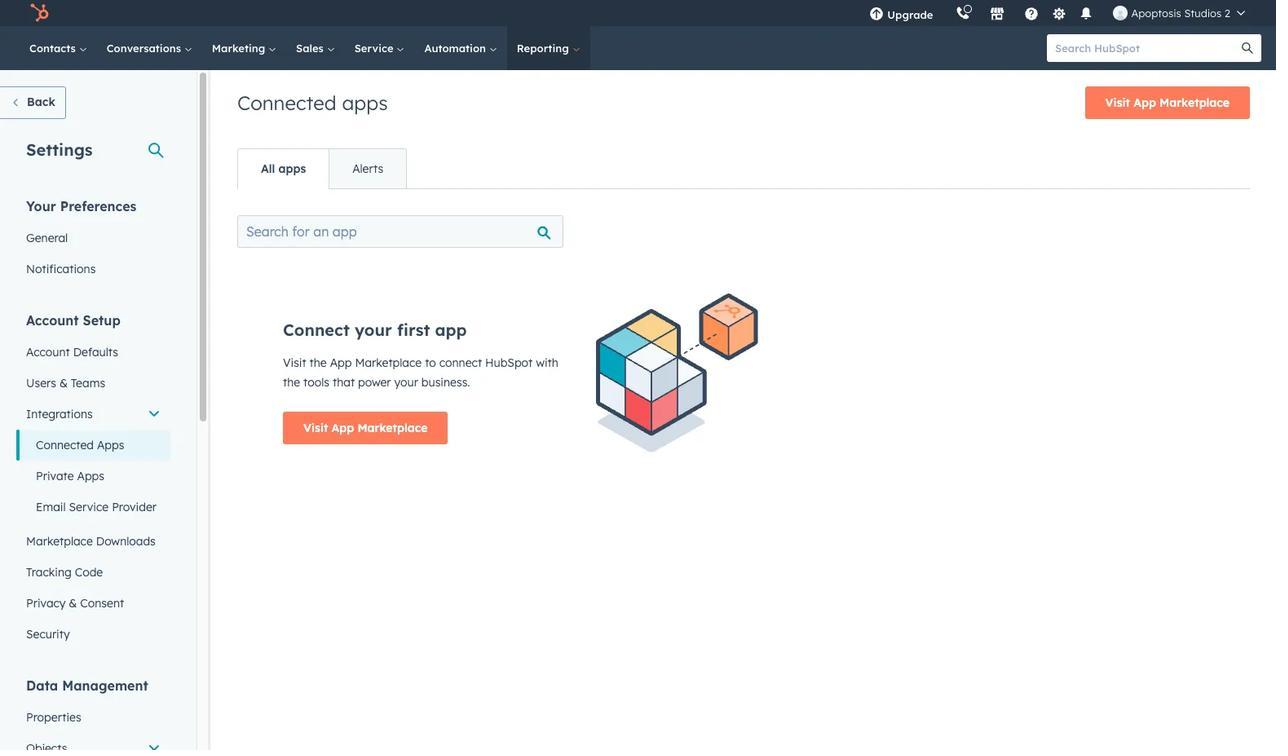 Task type: locate. For each thing, give the bounding box(es) containing it.
private apps link
[[16, 461, 170, 492]]

integrations button
[[16, 399, 170, 430]]

0 horizontal spatial your
[[355, 320, 392, 340]]

0 horizontal spatial visit app marketplace link
[[283, 412, 448, 444]]

service down 'private apps' link
[[69, 500, 109, 514]]

first
[[397, 320, 430, 340]]

& right users
[[59, 376, 68, 391]]

apps for connected apps
[[342, 91, 388, 115]]

& right privacy
[[69, 596, 77, 611]]

visit app marketplace link down power
[[283, 412, 448, 444]]

1 vertical spatial your
[[394, 375, 418, 390]]

your
[[355, 320, 392, 340], [394, 375, 418, 390]]

0 vertical spatial connected
[[237, 91, 337, 115]]

sales
[[296, 42, 327, 55]]

1 horizontal spatial apps
[[342, 91, 388, 115]]

marketplace up the tracking code
[[26, 534, 93, 549]]

security link
[[16, 619, 170, 650]]

marketplaces button
[[980, 0, 1015, 26]]

app
[[1133, 95, 1156, 110], [330, 355, 352, 370], [331, 421, 354, 435]]

email service provider
[[36, 500, 157, 514]]

apps down integrations button
[[97, 438, 124, 453]]

0 vertical spatial visit app marketplace link
[[1085, 86, 1250, 119]]

visit app marketplace down power
[[303, 421, 428, 435]]

1 horizontal spatial the
[[309, 355, 327, 370]]

1 vertical spatial visit app marketplace link
[[283, 412, 448, 444]]

general
[[26, 231, 68, 245]]

help image
[[1024, 7, 1039, 22]]

alerts
[[352, 161, 383, 176]]

the left 'tools'
[[283, 375, 300, 390]]

apps down connected apps link
[[77, 469, 104, 483]]

code
[[75, 565, 103, 580]]

service link
[[345, 26, 415, 70]]

setup
[[83, 312, 121, 329]]

private apps
[[36, 469, 104, 483]]

2 account from the top
[[26, 345, 70, 360]]

privacy & consent
[[26, 596, 124, 611]]

visit down the search hubspot search field
[[1105, 95, 1130, 110]]

all apps link
[[238, 149, 329, 188]]

marketplace downloads link
[[16, 526, 170, 557]]

marketing link
[[202, 26, 286, 70]]

0 vertical spatial &
[[59, 376, 68, 391]]

your preferences
[[26, 198, 137, 214]]

private
[[36, 469, 74, 483]]

0 vertical spatial apps
[[342, 91, 388, 115]]

marketing
[[212, 42, 268, 55]]

1 horizontal spatial connected
[[237, 91, 337, 115]]

apoptosis studios 2 button
[[1104, 0, 1255, 26]]

visit app marketplace link
[[1085, 86, 1250, 119], [283, 412, 448, 444]]

account for account defaults
[[26, 345, 70, 360]]

menu
[[858, 0, 1256, 26]]

reporting
[[517, 42, 572, 55]]

1 vertical spatial visit app marketplace
[[303, 421, 428, 435]]

connected down sales
[[237, 91, 337, 115]]

connected up private apps
[[36, 438, 94, 453]]

0 horizontal spatial the
[[283, 375, 300, 390]]

0 vertical spatial service
[[354, 42, 397, 55]]

connect your first app
[[283, 320, 467, 340]]

back
[[27, 95, 55, 109]]

0 vertical spatial apps
[[97, 438, 124, 453]]

marketplaces image
[[990, 7, 1005, 22]]

connected
[[237, 91, 337, 115], [36, 438, 94, 453]]

hubspot image
[[29, 3, 49, 23]]

apps
[[342, 91, 388, 115], [278, 161, 306, 176]]

downloads
[[96, 534, 156, 549]]

visit app marketplace
[[1105, 95, 1230, 110], [303, 421, 428, 435]]

0 horizontal spatial &
[[59, 376, 68, 391]]

tools
[[303, 375, 329, 390]]

settings link
[[1049, 4, 1069, 22]]

1 vertical spatial apps
[[278, 161, 306, 176]]

the
[[309, 355, 327, 370], [283, 375, 300, 390]]

tara schultz image
[[1113, 6, 1128, 20]]

app down the search hubspot search field
[[1133, 95, 1156, 110]]

account
[[26, 312, 79, 329], [26, 345, 70, 360]]

alerts link
[[329, 149, 406, 188]]

1 vertical spatial &
[[69, 596, 77, 611]]

apps for private apps
[[77, 469, 104, 483]]

visit down 'tools'
[[303, 421, 328, 435]]

1 horizontal spatial your
[[394, 375, 418, 390]]

marketplace
[[1159, 95, 1230, 110], [355, 355, 422, 370], [357, 421, 428, 435], [26, 534, 93, 549]]

1 vertical spatial account
[[26, 345, 70, 360]]

& for privacy
[[69, 596, 77, 611]]

&
[[59, 376, 68, 391], [69, 596, 77, 611]]

marketplace inside the "visit the app marketplace to connect hubspot with the tools that power your business."
[[355, 355, 422, 370]]

visit app marketplace down the search hubspot search field
[[1105, 95, 1230, 110]]

data
[[26, 678, 58, 694]]

apps for all apps
[[278, 161, 306, 176]]

general link
[[16, 223, 170, 254]]

teams
[[71, 376, 105, 391]]

visit app marketplace inside connect your first app tab panel
[[303, 421, 428, 435]]

0 vertical spatial app
[[1133, 95, 1156, 110]]

Search for an app search field
[[237, 215, 563, 248]]

service
[[354, 42, 397, 55], [69, 500, 109, 514]]

upgrade image
[[869, 7, 884, 22]]

email
[[36, 500, 66, 514]]

apoptosis
[[1131, 7, 1181, 20]]

service right sales link
[[354, 42, 397, 55]]

account up users
[[26, 345, 70, 360]]

1 vertical spatial connected
[[36, 438, 94, 453]]

0 vertical spatial account
[[26, 312, 79, 329]]

1 horizontal spatial visit app marketplace link
[[1085, 86, 1250, 119]]

1 vertical spatial apps
[[77, 469, 104, 483]]

sales link
[[286, 26, 345, 70]]

all apps
[[261, 161, 306, 176]]

account setup
[[26, 312, 121, 329]]

Search HubSpot search field
[[1047, 34, 1247, 62]]

data management
[[26, 678, 148, 694]]

marketplace down power
[[357, 421, 428, 435]]

menu item
[[945, 0, 948, 26]]

connected apps
[[237, 91, 388, 115]]

preferences
[[60, 198, 137, 214]]

connect your first app tab panel
[[237, 188, 1250, 511]]

visit app marketplace link down the search hubspot search field
[[1085, 86, 1250, 119]]

app down "that"
[[331, 421, 354, 435]]

app inside the "visit the app marketplace to connect hubspot with the tools that power your business."
[[330, 355, 352, 370]]

to
[[425, 355, 436, 370]]

visit
[[1105, 95, 1130, 110], [283, 355, 306, 370], [303, 421, 328, 435]]

apps
[[97, 438, 124, 453], [77, 469, 104, 483]]

connected for connected apps
[[36, 438, 94, 453]]

contacts
[[29, 42, 79, 55]]

integrations
[[26, 407, 93, 422]]

1 vertical spatial app
[[330, 355, 352, 370]]

1 vertical spatial visit
[[283, 355, 306, 370]]

1 horizontal spatial &
[[69, 596, 77, 611]]

connected inside account setup element
[[36, 438, 94, 453]]

visit app marketplace link inside connect your first app tab panel
[[283, 412, 448, 444]]

your
[[26, 198, 56, 214]]

app up "that"
[[330, 355, 352, 370]]

2 vertical spatial app
[[331, 421, 354, 435]]

0 horizontal spatial connected
[[36, 438, 94, 453]]

tab list containing all apps
[[237, 148, 407, 189]]

marketplace downloads
[[26, 534, 156, 549]]

account up account defaults
[[26, 312, 79, 329]]

1 account from the top
[[26, 312, 79, 329]]

users & teams
[[26, 376, 105, 391]]

back link
[[0, 86, 66, 119]]

0 horizontal spatial service
[[69, 500, 109, 514]]

your left first
[[355, 320, 392, 340]]

0 vertical spatial the
[[309, 355, 327, 370]]

0 vertical spatial visit app marketplace
[[1105, 95, 1230, 110]]

apps right all
[[278, 161, 306, 176]]

0 horizontal spatial visit app marketplace
[[303, 421, 428, 435]]

visit the app marketplace to connect hubspot with the tools that power your business.
[[283, 355, 558, 390]]

0 horizontal spatial apps
[[278, 161, 306, 176]]

visit up 'tools'
[[283, 355, 306, 370]]

tab list
[[237, 148, 407, 189]]

search image
[[1242, 42, 1253, 54]]

marketplace up power
[[355, 355, 422, 370]]

your right power
[[394, 375, 418, 390]]

defaults
[[73, 345, 118, 360]]

& inside 'link'
[[69, 596, 77, 611]]

hubspot link
[[20, 3, 61, 23]]

1 vertical spatial the
[[283, 375, 300, 390]]

apps down service link at the top left of page
[[342, 91, 388, 115]]

1 vertical spatial service
[[69, 500, 109, 514]]

the up 'tools'
[[309, 355, 327, 370]]

1 horizontal spatial visit app marketplace
[[1105, 95, 1230, 110]]

conversations
[[107, 42, 184, 55]]

business.
[[421, 375, 470, 390]]



Task type: describe. For each thing, give the bounding box(es) containing it.
users & teams link
[[16, 368, 170, 399]]

your inside the "visit the app marketplace to connect hubspot with the tools that power your business."
[[394, 375, 418, 390]]

visit inside the "visit the app marketplace to connect hubspot with the tools that power your business."
[[283, 355, 306, 370]]

settings image
[[1052, 7, 1066, 22]]

connected apps
[[36, 438, 124, 453]]

connect
[[439, 355, 482, 370]]

notifications button
[[1073, 0, 1100, 26]]

connected for connected apps
[[237, 91, 337, 115]]

properties link
[[16, 702, 170, 733]]

notifications link
[[16, 254, 170, 285]]

management
[[62, 678, 148, 694]]

your preferences element
[[16, 197, 170, 285]]

app for visit app marketplace link within the connect your first app tab panel
[[331, 421, 354, 435]]

2
[[1225, 7, 1230, 20]]

apps for connected apps
[[97, 438, 124, 453]]

tracking code
[[26, 565, 103, 580]]

power
[[358, 375, 391, 390]]

help button
[[1018, 0, 1046, 26]]

notifications
[[26, 262, 96, 276]]

notifications image
[[1079, 7, 1094, 22]]

privacy
[[26, 596, 66, 611]]

users
[[26, 376, 56, 391]]

email service provider link
[[16, 492, 170, 523]]

security
[[26, 627, 70, 642]]

service inside account setup element
[[69, 500, 109, 514]]

tracking
[[26, 565, 72, 580]]

consent
[[80, 596, 124, 611]]

calling icon button
[[949, 2, 977, 24]]

0 vertical spatial your
[[355, 320, 392, 340]]

marketplace inside account setup element
[[26, 534, 93, 549]]

apoptosis studios 2
[[1131, 7, 1230, 20]]

contacts link
[[20, 26, 97, 70]]

automation link
[[415, 26, 507, 70]]

app
[[435, 320, 467, 340]]

2 vertical spatial visit
[[303, 421, 328, 435]]

account defaults
[[26, 345, 118, 360]]

search button
[[1234, 34, 1261, 62]]

hubspot
[[485, 355, 533, 370]]

upgrade
[[887, 8, 933, 21]]

tracking code link
[[16, 557, 170, 588]]

studios
[[1184, 7, 1222, 20]]

data management element
[[16, 677, 170, 750]]

properties
[[26, 710, 81, 725]]

1 horizontal spatial service
[[354, 42, 397, 55]]

that
[[333, 375, 355, 390]]

& for users
[[59, 376, 68, 391]]

provider
[[112, 500, 157, 514]]

connect
[[283, 320, 350, 340]]

menu containing apoptosis studios 2
[[858, 0, 1256, 26]]

0 vertical spatial visit
[[1105, 95, 1130, 110]]

settings
[[26, 139, 93, 160]]

app for the rightmost visit app marketplace link
[[1133, 95, 1156, 110]]

conversations link
[[97, 26, 202, 70]]

account defaults link
[[16, 337, 170, 368]]

reporting link
[[507, 26, 590, 70]]

connected apps link
[[16, 430, 170, 461]]

with
[[536, 355, 558, 370]]

all
[[261, 161, 275, 176]]

marketplace down the search hubspot search field
[[1159, 95, 1230, 110]]

calling icon image
[[956, 7, 971, 21]]

account for account setup
[[26, 312, 79, 329]]

automation
[[424, 42, 489, 55]]

privacy & consent link
[[16, 588, 170, 619]]

account setup element
[[16, 311, 170, 650]]



Task type: vqa. For each thing, say whether or not it's contained in the screenshot.
the All
yes



